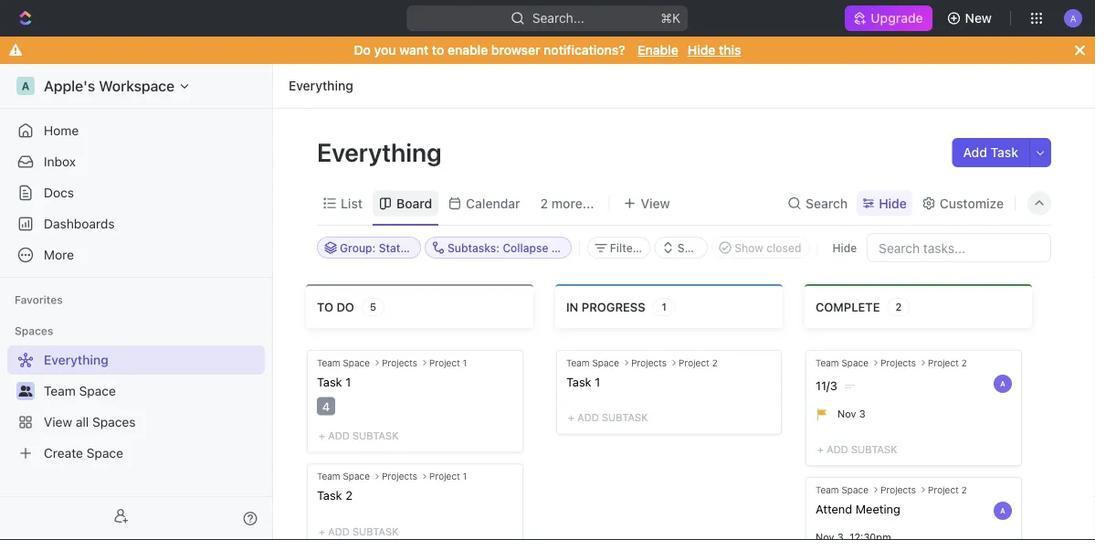Task type: vqa. For each thing, say whether or not it's contained in the screenshot.


Task type: locate. For each thing, give the bounding box(es) containing it.
all right collapse
[[552, 241, 564, 254]]

team space
[[317, 357, 370, 368], [567, 357, 620, 368], [816, 357, 869, 368], [44, 383, 116, 398], [317, 471, 370, 482], [816, 484, 869, 495]]

0 horizontal spatial all
[[76, 414, 89, 429]]

1 vertical spatial view
[[44, 414, 72, 429]]

to right want
[[432, 42, 444, 58]]

+
[[568, 412, 575, 424], [319, 430, 325, 442], [818, 443, 824, 455], [319, 526, 325, 537]]

view
[[641, 196, 670, 211], [44, 414, 72, 429]]

upgrade
[[871, 11, 923, 26]]

to
[[432, 42, 444, 58], [317, 300, 333, 313]]

project
[[430, 357, 460, 368], [679, 357, 710, 368], [928, 357, 959, 368], [430, 471, 460, 482], [928, 484, 959, 495]]

add inside button
[[964, 145, 988, 160]]

1
[[662, 301, 667, 313], [463, 357, 467, 368], [346, 375, 351, 388], [595, 375, 600, 388], [463, 471, 467, 482]]

enable
[[638, 42, 679, 58]]

2 vertical spatial everything
[[44, 352, 109, 367]]

favorites button
[[7, 289, 70, 311]]

1 vertical spatial all
[[76, 414, 89, 429]]

view up 'sort' dropdown button
[[641, 196, 670, 211]]

task
[[991, 145, 1019, 160], [567, 375, 592, 388]]

team
[[317, 357, 340, 368], [567, 357, 590, 368], [816, 357, 839, 368], [44, 383, 76, 398], [317, 471, 340, 482], [816, 484, 839, 495]]

everything link
[[284, 75, 358, 97], [7, 345, 261, 375]]

do
[[337, 300, 354, 313]]

do you want to enable browser notifications? enable hide this
[[354, 42, 741, 58]]

hide right search
[[879, 196, 907, 211]]

1 vertical spatial hide
[[879, 196, 907, 211]]

board
[[397, 196, 432, 211]]

0 vertical spatial project 1
[[430, 357, 467, 368]]

1 vertical spatial ‎task
[[317, 488, 342, 502]]

search
[[806, 196, 848, 211]]

+ add subtask down ‎task 2
[[319, 526, 399, 537]]

attend meeting a
[[816, 502, 1006, 515]]

all up create space
[[76, 414, 89, 429]]

project 1 for ‎task 1
[[430, 357, 467, 368]]

this
[[719, 42, 741, 58]]

progress
[[582, 300, 646, 313]]

projects for ‎task 1
[[382, 357, 418, 368]]

hide inside hide button
[[833, 241, 857, 254]]

space
[[343, 357, 370, 368], [592, 357, 620, 368], [842, 357, 869, 368], [79, 383, 116, 398], [87, 445, 123, 461], [343, 471, 370, 482], [842, 484, 869, 495]]

group: status
[[340, 241, 413, 254]]

0 horizontal spatial to
[[317, 300, 333, 313]]

more
[[44, 247, 74, 262]]

hide
[[688, 42, 716, 58], [879, 196, 907, 211], [833, 241, 857, 254]]

1 horizontal spatial spaces
[[92, 414, 136, 429]]

view inside sidebar navigation
[[44, 414, 72, 429]]

2 ‎task from the top
[[317, 488, 342, 502]]

spaces down the favorites
[[15, 324, 53, 337]]

in progress
[[567, 300, 646, 313]]

⌘k
[[661, 11, 681, 26]]

‎task
[[317, 375, 342, 388], [317, 488, 342, 502]]

view up create
[[44, 414, 72, 429]]

calendar
[[466, 196, 521, 211]]

hide inside hide dropdown button
[[879, 196, 907, 211]]

all
[[552, 241, 564, 254], [76, 414, 89, 429]]

everything inside tree
[[44, 352, 109, 367]]

inbox
[[44, 154, 76, 169]]

team right user group "image"
[[44, 383, 76, 398]]

0 vertical spatial everything link
[[284, 75, 358, 97]]

0 vertical spatial task
[[991, 145, 1019, 160]]

you
[[374, 42, 396, 58]]

2 horizontal spatial hide
[[879, 196, 907, 211]]

hide down search
[[833, 241, 857, 254]]

docs
[[44, 185, 74, 200]]

team space up ‎task 2
[[317, 471, 370, 482]]

subtasks: collapse all
[[448, 241, 564, 254]]

2 project 1 from the top
[[430, 471, 467, 482]]

+ down task 1
[[568, 412, 575, 424]]

1 vertical spatial everything link
[[7, 345, 261, 375]]

inbox link
[[7, 147, 265, 176]]

team space up attend on the right bottom of page
[[816, 484, 869, 495]]

add down ‎task 2
[[328, 526, 350, 537]]

2 vertical spatial hide
[[833, 241, 857, 254]]

0 vertical spatial view
[[641, 196, 670, 211]]

0 vertical spatial everything
[[289, 78, 353, 93]]

1 ‎task from the top
[[317, 375, 342, 388]]

1 horizontal spatial task
[[991, 145, 1019, 160]]

user group image
[[19, 386, 32, 397]]

0 vertical spatial spaces
[[15, 324, 53, 337]]

add task
[[964, 145, 1019, 160]]

everything link down do
[[284, 75, 358, 97]]

0 horizontal spatial hide
[[688, 42, 716, 58]]

project 1
[[430, 357, 467, 368], [430, 471, 467, 482]]

team space up view all spaces
[[44, 383, 116, 398]]

show closed button
[[712, 237, 810, 259]]

1 vertical spatial spaces
[[92, 414, 136, 429]]

add task button
[[953, 138, 1030, 167]]

add
[[964, 145, 988, 160], [578, 412, 599, 424], [328, 430, 350, 442], [827, 443, 849, 455], [328, 526, 350, 537]]

1 vertical spatial everything
[[317, 137, 447, 167]]

collapse
[[503, 241, 549, 254]]

‎task down 4
[[317, 488, 342, 502]]

notifications?
[[544, 42, 625, 58]]

2
[[541, 196, 548, 211], [896, 301, 902, 313], [712, 357, 718, 368], [962, 357, 967, 368], [962, 484, 967, 495], [346, 488, 353, 502]]

a inside apple's workspace, , element
[[22, 79, 30, 92]]

enable
[[448, 42, 488, 58]]

tree
[[7, 345, 265, 468]]

favorites
[[15, 293, 63, 306]]

meeting
[[856, 502, 901, 515]]

hide button
[[826, 237, 865, 259]]

status
[[379, 241, 413, 254]]

1 horizontal spatial view
[[641, 196, 670, 211]]

apple's workspace
[[44, 77, 175, 95]]

to left do at left bottom
[[317, 300, 333, 313]]

0 horizontal spatial task
[[567, 375, 592, 388]]

task down in
[[567, 375, 592, 388]]

project 2
[[679, 357, 718, 368], [928, 357, 967, 368], [928, 484, 967, 495]]

+ add subtask down 4
[[319, 430, 399, 442]]

0 vertical spatial all
[[552, 241, 564, 254]]

everything link up team space link
[[7, 345, 261, 375]]

0 horizontal spatial view
[[44, 414, 72, 429]]

team up attend on the right bottom of page
[[816, 484, 839, 495]]

sidebar navigation
[[0, 64, 277, 540]]

view all spaces
[[44, 414, 136, 429]]

a
[[1071, 13, 1077, 23], [22, 79, 30, 92], [1001, 380, 1006, 388], [1001, 507, 1006, 515]]

tree containing everything
[[7, 345, 265, 468]]

view inside button
[[641, 196, 670, 211]]

show
[[735, 241, 764, 254]]

apple's workspace, , element
[[16, 77, 35, 95]]

in
[[567, 300, 579, 313]]

1 horizontal spatial all
[[552, 241, 564, 254]]

show closed
[[735, 241, 802, 254]]

do
[[354, 42, 371, 58]]

0 vertical spatial hide
[[688, 42, 716, 58]]

‎task up 4
[[317, 375, 342, 388]]

0 vertical spatial to
[[432, 42, 444, 58]]

view for view
[[641, 196, 670, 211]]

task up customize
[[991, 145, 1019, 160]]

tree inside sidebar navigation
[[7, 345, 265, 468]]

a inside attend meeting a
[[1001, 507, 1006, 515]]

nov 3 button
[[838, 408, 871, 422]]

1 vertical spatial project 1
[[430, 471, 467, 482]]

team inside sidebar navigation
[[44, 383, 76, 398]]

nov
[[838, 408, 857, 420]]

filters button
[[587, 237, 651, 259]]

+ down 4
[[319, 430, 325, 442]]

add down 4
[[328, 430, 350, 442]]

hide left this
[[688, 42, 716, 58]]

0 vertical spatial ‎task
[[317, 375, 342, 388]]

closed
[[767, 241, 802, 254]]

1 horizontal spatial hide
[[833, 241, 857, 254]]

space up ‎task 1
[[343, 357, 370, 368]]

add up customize
[[964, 145, 988, 160]]

complete
[[816, 300, 880, 313]]

view button
[[617, 182, 677, 225]]

subtasks:
[[448, 241, 500, 254]]

1 project 1 from the top
[[430, 357, 467, 368]]

spaces up create space link
[[92, 414, 136, 429]]

a button
[[1059, 4, 1088, 33], [992, 373, 1014, 395], [992, 500, 1014, 522]]

add down task 1
[[578, 412, 599, 424]]

+ add subtask down task 1
[[568, 412, 648, 424]]

projects
[[382, 357, 418, 368], [632, 357, 667, 368], [881, 357, 917, 368], [382, 471, 418, 482], [881, 484, 917, 495]]



Task type: describe. For each thing, give the bounding box(es) containing it.
task inside button
[[991, 145, 1019, 160]]

1 horizontal spatial to
[[432, 42, 444, 58]]

0 horizontal spatial spaces
[[15, 324, 53, 337]]

view button
[[617, 191, 677, 216]]

4
[[322, 399, 330, 413]]

dashboards
[[44, 216, 115, 231]]

+ up attend on the right bottom of page
[[818, 443, 824, 455]]

project for ‎task 1
[[430, 357, 460, 368]]

+ down ‎task 2
[[319, 526, 325, 537]]

new button
[[940, 4, 1003, 33]]

space up nov 3
[[842, 357, 869, 368]]

calendar link
[[463, 191, 521, 216]]

list
[[341, 196, 363, 211]]

create space
[[44, 445, 123, 461]]

search button
[[782, 191, 854, 216]]

spaces inside view all spaces link
[[92, 414, 136, 429]]

‎task 1
[[317, 375, 351, 388]]

2 inside dropdown button
[[541, 196, 548, 211]]

hide button
[[857, 191, 913, 216]]

1 vertical spatial to
[[317, 300, 333, 313]]

2 more... button
[[534, 191, 601, 216]]

team space link
[[44, 376, 261, 406]]

view all spaces link
[[7, 408, 261, 437]]

create space link
[[7, 439, 261, 468]]

more button
[[7, 240, 265, 270]]

space up ‎task 2
[[343, 471, 370, 482]]

more...
[[552, 196, 594, 211]]

group:
[[340, 241, 376, 254]]

team up ‎task 2
[[317, 471, 340, 482]]

2 more...
[[541, 196, 594, 211]]

space up task 1
[[592, 357, 620, 368]]

upgrade link
[[846, 5, 933, 31]]

team up task 1
[[567, 357, 590, 368]]

view for view all spaces
[[44, 414, 72, 429]]

create
[[44, 445, 83, 461]]

1 vertical spatial a button
[[992, 373, 1014, 395]]

2 vertical spatial a button
[[992, 500, 1014, 522]]

team space up ‎task 1
[[317, 357, 370, 368]]

1 vertical spatial task
[[567, 375, 592, 388]]

team up 11/3 at bottom right
[[816, 357, 839, 368]]

home link
[[7, 116, 265, 145]]

1 horizontal spatial everything link
[[284, 75, 358, 97]]

dashboards link
[[7, 209, 265, 238]]

projects for ‎task 2
[[382, 471, 418, 482]]

‎task for ‎task 1
[[317, 375, 342, 388]]

projects for task 1
[[632, 357, 667, 368]]

space up attend on the right bottom of page
[[842, 484, 869, 495]]

want
[[400, 42, 429, 58]]

‎task for ‎task 2
[[317, 488, 342, 502]]

apple's
[[44, 77, 95, 95]]

project for task 1
[[679, 357, 710, 368]]

‎task 2
[[317, 488, 353, 502]]

team space up 11/3 at bottom right
[[816, 357, 869, 368]]

docs link
[[7, 178, 265, 207]]

5
[[370, 301, 376, 313]]

add down nov
[[827, 443, 849, 455]]

customize button
[[916, 191, 1010, 216]]

space up view all spaces
[[79, 383, 116, 398]]

workspace
[[99, 77, 175, 95]]

search...
[[533, 11, 585, 26]]

all inside tree
[[76, 414, 89, 429]]

0 horizontal spatial everything link
[[7, 345, 261, 375]]

sort
[[678, 241, 700, 254]]

attend
[[816, 502, 853, 515]]

customize
[[940, 196, 1004, 211]]

team space inside sidebar navigation
[[44, 383, 116, 398]]

filters
[[610, 241, 643, 254]]

sort button
[[655, 237, 708, 259]]

0 vertical spatial a button
[[1059, 4, 1088, 33]]

team space up task 1
[[567, 357, 620, 368]]

space down view all spaces
[[87, 445, 123, 461]]

task 1
[[567, 375, 600, 388]]

project for ‎task 2
[[430, 471, 460, 482]]

3
[[860, 408, 866, 420]]

team up ‎task 1
[[317, 357, 340, 368]]

browser
[[492, 42, 540, 58]]

board link
[[393, 191, 432, 216]]

list link
[[337, 191, 363, 216]]

11/3
[[816, 379, 838, 392]]

project 1 for ‎task 2
[[430, 471, 467, 482]]

home
[[44, 123, 79, 138]]

Search tasks... text field
[[868, 234, 1051, 261]]

new
[[965, 11, 992, 26]]

+ add subtask down nov 3 dropdown button
[[818, 443, 898, 455]]

to do
[[317, 300, 354, 313]]

nov 3
[[838, 408, 866, 420]]



